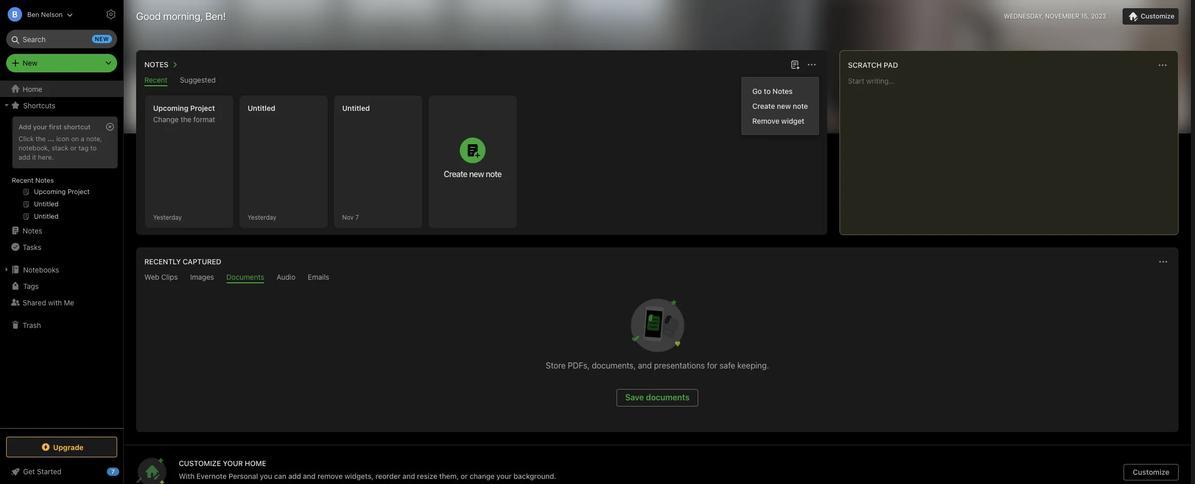 Task type: locate. For each thing, give the bounding box(es) containing it.
the inside group
[[36, 135, 46, 143]]

1 vertical spatial customize button
[[1124, 465, 1179, 481]]

settings image
[[105, 8, 117, 21]]

add left it
[[19, 153, 30, 161]]

recent for recent notes
[[12, 176, 34, 185]]

1 tab list from the top
[[138, 76, 826, 86]]

to
[[764, 87, 771, 96], [90, 144, 97, 152]]

0 vertical spatial or
[[70, 144, 77, 152]]

home link
[[0, 81, 123, 97]]

add
[[19, 153, 30, 161], [288, 472, 301, 481]]

store pdfs, documents, and presentations for safe keeping.
[[546, 361, 770, 371]]

icon
[[56, 135, 69, 143]]

keeping.
[[738, 361, 770, 371]]

go to notes
[[753, 87, 793, 96]]

1 horizontal spatial the
[[181, 115, 191, 124]]

0 horizontal spatial untitled
[[248, 104, 275, 113]]

suggested
[[180, 76, 216, 84]]

7 right nov
[[356, 214, 359, 221]]

Account field
[[0, 4, 73, 25]]

widgets,
[[345, 472, 374, 481]]

2 horizontal spatial new
[[777, 102, 791, 111]]

or down on
[[70, 144, 77, 152]]

more actions image
[[806, 59, 818, 71], [1158, 256, 1170, 268]]

1 vertical spatial recent
[[12, 176, 34, 185]]

1 horizontal spatial 7
[[356, 214, 359, 221]]

0 vertical spatial create new note
[[753, 102, 809, 111]]

0 vertical spatial the
[[181, 115, 191, 124]]

2 horizontal spatial and
[[638, 361, 652, 371]]

shared with me
[[23, 298, 74, 307]]

customize your home with evernote personal you can add and remove widgets, reorder and resize them, or change your background.
[[179, 460, 557, 481]]

1 vertical spatial new
[[777, 102, 791, 111]]

1 horizontal spatial untitled
[[342, 104, 370, 113]]

to inside 'icon on a note, notebook, stack or tag to add it here.'
[[90, 144, 97, 152]]

morning,
[[163, 10, 203, 22]]

Start writing… text field
[[849, 77, 1178, 227]]

save documents button
[[617, 390, 699, 407]]

15,
[[1082, 12, 1090, 20]]

tab list containing web clips
[[138, 273, 1177, 284]]

format
[[193, 115, 215, 124]]

the left format
[[181, 115, 191, 124]]

0 vertical spatial 7
[[356, 214, 359, 221]]

1 horizontal spatial yesterday
[[248, 214, 276, 221]]

2 tab list from the top
[[138, 273, 1177, 284]]

trash link
[[0, 317, 123, 334]]

0 vertical spatial tab list
[[138, 76, 826, 86]]

documents tab panel
[[136, 284, 1179, 433]]

pdfs,
[[568, 361, 590, 371]]

0 vertical spatial your
[[33, 123, 47, 131]]

the inside "upcoming project change the format"
[[181, 115, 191, 124]]

1 horizontal spatial new
[[469, 170, 484, 179]]

new search field
[[13, 30, 112, 48]]

them,
[[440, 472, 459, 481]]

2 vertical spatial new
[[469, 170, 484, 179]]

1 horizontal spatial create new note
[[753, 102, 809, 111]]

0 horizontal spatial new
[[95, 35, 109, 42]]

0 horizontal spatial create new note
[[444, 170, 502, 179]]

personal
[[229, 472, 258, 481]]

add
[[19, 123, 31, 131]]

recent down 'notes' 'button'
[[144, 76, 168, 84]]

to down 'note,'
[[90, 144, 97, 152]]

group
[[0, 114, 123, 227]]

7 inside help and learning task checklist field
[[111, 469, 115, 476]]

recent inside group
[[12, 176, 34, 185]]

1 horizontal spatial recent
[[144, 76, 168, 84]]

clips
[[161, 273, 178, 282]]

the left ...
[[36, 135, 46, 143]]

add right can
[[288, 472, 301, 481]]

tag
[[79, 144, 89, 152]]

notes button
[[142, 59, 181, 71]]

0 horizontal spatial to
[[90, 144, 97, 152]]

or inside 'icon on a note, notebook, stack or tag to add it here.'
[[70, 144, 77, 152]]

tab list
[[138, 76, 826, 86], [138, 273, 1177, 284]]

0 horizontal spatial yesterday
[[153, 214, 182, 221]]

More actions field
[[805, 58, 819, 72], [1156, 58, 1171, 72], [1157, 255, 1171, 269]]

documents,
[[592, 361, 636, 371]]

the
[[181, 115, 191, 124], [36, 135, 46, 143]]

tree
[[0, 81, 123, 428]]

and left remove
[[303, 472, 316, 481]]

1 vertical spatial 7
[[111, 469, 115, 476]]

1 vertical spatial to
[[90, 144, 97, 152]]

wednesday,
[[1005, 12, 1044, 20]]

audio
[[277, 273, 296, 282]]

create inside button
[[444, 170, 468, 179]]

1 vertical spatial the
[[36, 135, 46, 143]]

0 vertical spatial new
[[95, 35, 109, 42]]

dropdown list menu
[[743, 84, 819, 129]]

or right them,
[[461, 472, 468, 481]]

notes up create new note link
[[773, 87, 793, 96]]

ben!
[[206, 10, 226, 22]]

good
[[136, 10, 161, 22]]

1 vertical spatial add
[[288, 472, 301, 481]]

notes down here.
[[35, 176, 54, 185]]

1 vertical spatial more actions image
[[1158, 256, 1170, 268]]

notes inside 'button'
[[144, 60, 169, 69]]

your up click the ...
[[33, 123, 47, 131]]

notes link
[[0, 223, 123, 239]]

0 vertical spatial to
[[764, 87, 771, 96]]

0 vertical spatial customize
[[1142, 12, 1175, 20]]

2 untitled from the left
[[342, 104, 370, 113]]

more actions field for scratch pad
[[1156, 58, 1171, 72]]

click to collapse image
[[120, 466, 127, 478]]

0 horizontal spatial and
[[303, 472, 316, 481]]

and right documents,
[[638, 361, 652, 371]]

yesterday
[[153, 214, 182, 221], [248, 214, 276, 221]]

and left resize
[[403, 472, 415, 481]]

0 horizontal spatial create
[[444, 170, 468, 179]]

tab list for recently captured
[[138, 273, 1177, 284]]

new
[[23, 59, 37, 67]]

customize
[[1142, 12, 1175, 20], [1134, 468, 1170, 477]]

images
[[190, 273, 214, 282]]

your right change
[[497, 472, 512, 481]]

7 left click to collapse image
[[111, 469, 115, 476]]

recent down it
[[12, 176, 34, 185]]

1 horizontal spatial to
[[764, 87, 771, 96]]

0 horizontal spatial note
[[486, 170, 502, 179]]

your
[[33, 123, 47, 131], [497, 472, 512, 481]]

1 vertical spatial create new note
[[444, 170, 502, 179]]

tab list containing recent
[[138, 76, 826, 86]]

7
[[356, 214, 359, 221], [111, 469, 115, 476]]

or
[[70, 144, 77, 152], [461, 472, 468, 481]]

scratch
[[849, 61, 882, 69]]

me
[[64, 298, 74, 307]]

note
[[793, 102, 809, 111], [486, 170, 502, 179]]

to right 'go'
[[764, 87, 771, 96]]

1 horizontal spatial your
[[497, 472, 512, 481]]

1 vertical spatial customize
[[1134, 468, 1170, 477]]

create inside dropdown list menu
[[753, 102, 776, 111]]

shortcut
[[64, 123, 91, 131]]

untitled
[[248, 104, 275, 113], [342, 104, 370, 113]]

0 horizontal spatial or
[[70, 144, 77, 152]]

1 vertical spatial create
[[444, 170, 468, 179]]

0 horizontal spatial the
[[36, 135, 46, 143]]

1 horizontal spatial more actions image
[[1158, 256, 1170, 268]]

notes up recent tab
[[144, 60, 169, 69]]

0 horizontal spatial more actions image
[[806, 59, 818, 71]]

here.
[[38, 153, 54, 161]]

1 untitled from the left
[[248, 104, 275, 113]]

customize button
[[1124, 8, 1179, 25], [1124, 465, 1179, 481]]

audio tab
[[277, 273, 296, 284]]

0 vertical spatial note
[[793, 102, 809, 111]]

notes up tasks
[[23, 226, 42, 235]]

untitled for yesterday
[[248, 104, 275, 113]]

1 vertical spatial note
[[486, 170, 502, 179]]

0 horizontal spatial your
[[33, 123, 47, 131]]

presentations
[[654, 361, 705, 371]]

upgrade
[[53, 443, 84, 452]]

recent for recent
[[144, 76, 168, 84]]

shortcuts button
[[0, 97, 123, 114]]

1 vertical spatial your
[[497, 472, 512, 481]]

1 horizontal spatial add
[[288, 472, 301, 481]]

customize
[[179, 460, 221, 468]]

trash
[[23, 321, 41, 330]]

0 vertical spatial recent
[[144, 76, 168, 84]]

1 horizontal spatial create
[[753, 102, 776, 111]]

your inside group
[[33, 123, 47, 131]]

pad
[[884, 61, 899, 69]]

and
[[638, 361, 652, 371], [303, 472, 316, 481], [403, 472, 415, 481]]

notebook,
[[19, 144, 50, 152]]

1 horizontal spatial note
[[793, 102, 809, 111]]

1 vertical spatial or
[[461, 472, 468, 481]]

recent tab
[[144, 76, 168, 86]]

0 horizontal spatial add
[[19, 153, 30, 161]]

new
[[95, 35, 109, 42], [777, 102, 791, 111], [469, 170, 484, 179]]

0 horizontal spatial 7
[[111, 469, 115, 476]]

1 horizontal spatial or
[[461, 472, 468, 481]]

0 vertical spatial create
[[753, 102, 776, 111]]

0 horizontal spatial recent
[[12, 176, 34, 185]]

1 vertical spatial tab list
[[138, 273, 1177, 284]]

...
[[48, 135, 54, 143]]

remove widget link
[[743, 114, 819, 129]]

add inside customize your home with evernote personal you can add and remove widgets, reorder and resize them, or change your background.
[[288, 472, 301, 481]]

2023
[[1092, 12, 1107, 20]]

new button
[[6, 54, 117, 72]]

tab list for notes
[[138, 76, 826, 86]]

create new note button
[[429, 96, 517, 228]]

0 vertical spatial add
[[19, 153, 30, 161]]



Task type: vqa. For each thing, say whether or not it's contained in the screenshot.
Untitled to the right
yes



Task type: describe. For each thing, give the bounding box(es) containing it.
documents
[[227, 273, 264, 282]]

shared
[[23, 298, 46, 307]]

create new note link
[[743, 99, 819, 114]]

upgrade button
[[6, 438, 117, 458]]

get
[[23, 468, 35, 477]]

web
[[144, 273, 159, 282]]

to inside go to notes link
[[764, 87, 771, 96]]

first
[[49, 123, 62, 131]]

you
[[260, 472, 272, 481]]

on
[[71, 135, 79, 143]]

your inside customize your home with evernote personal you can add and remove widgets, reorder and resize them, or change your background.
[[497, 472, 512, 481]]

get started
[[23, 468, 61, 477]]

group containing add your first shortcut
[[0, 114, 123, 227]]

web clips tab
[[144, 273, 178, 284]]

1 horizontal spatial and
[[403, 472, 415, 481]]

new inside dropdown list menu
[[777, 102, 791, 111]]

background.
[[514, 472, 557, 481]]

note,
[[86, 135, 102, 143]]

remove
[[753, 117, 780, 125]]

scratch pad
[[849, 61, 899, 69]]

notebooks
[[23, 266, 59, 274]]

nov 7
[[342, 214, 359, 221]]

tasks button
[[0, 239, 123, 256]]

upcoming
[[153, 104, 189, 113]]

remove
[[318, 472, 343, 481]]

documents tab
[[227, 273, 264, 284]]

stack
[[52, 144, 68, 152]]

2 yesterday from the left
[[248, 214, 276, 221]]

resize
[[417, 472, 438, 481]]

for
[[708, 361, 718, 371]]

add your first shortcut
[[19, 123, 91, 131]]

more actions image inside field
[[1158, 256, 1170, 268]]

save
[[626, 393, 644, 403]]

recently captured button
[[142, 256, 221, 268]]

change
[[153, 115, 179, 124]]

upcoming project change the format
[[153, 104, 215, 124]]

new inside button
[[469, 170, 484, 179]]

more actions field for recently captured
[[1157, 255, 1171, 269]]

note inside create new note link
[[793, 102, 809, 111]]

click the ...
[[19, 135, 54, 143]]

or inside customize your home with evernote personal you can add and remove widgets, reorder and resize them, or change your background.
[[461, 472, 468, 481]]

captured
[[183, 258, 221, 266]]

recent notes
[[12, 176, 54, 185]]

widget
[[782, 117, 805, 125]]

ben
[[27, 10, 39, 18]]

wednesday, november 15, 2023
[[1005, 12, 1107, 20]]

home
[[245, 460, 266, 468]]

documents
[[646, 393, 690, 403]]

note inside create new note button
[[486, 170, 502, 179]]

started
[[37, 468, 61, 477]]

create new note inside button
[[444, 170, 502, 179]]

notes inside group
[[35, 176, 54, 185]]

change
[[470, 472, 495, 481]]

nov
[[342, 214, 354, 221]]

untitled for nov 7
[[342, 104, 370, 113]]

emails tab
[[308, 273, 329, 284]]

scratch pad button
[[847, 59, 899, 71]]

reorder
[[376, 472, 401, 481]]

store
[[546, 361, 566, 371]]

shared with me link
[[0, 295, 123, 311]]

shortcuts
[[23, 101, 55, 110]]

more actions image
[[1157, 59, 1170, 71]]

good morning, ben!
[[136, 10, 226, 22]]

tags button
[[0, 278, 123, 295]]

0 vertical spatial more actions image
[[806, 59, 818, 71]]

recently
[[144, 258, 181, 266]]

notes inside dropdown list menu
[[773, 87, 793, 96]]

0 vertical spatial customize button
[[1124, 8, 1179, 25]]

tree containing home
[[0, 81, 123, 428]]

1 yesterday from the left
[[153, 214, 182, 221]]

nelson
[[41, 10, 63, 18]]

recently captured
[[144, 258, 221, 266]]

expand notebooks image
[[3, 266, 11, 274]]

safe
[[720, 361, 736, 371]]

tasks
[[23, 243, 41, 252]]

with
[[179, 472, 195, 481]]

tags
[[23, 282, 39, 291]]

click
[[19, 135, 34, 143]]

can
[[274, 472, 287, 481]]

7 inside recent tab panel
[[356, 214, 359, 221]]

emails
[[308, 273, 329, 282]]

go
[[753, 87, 762, 96]]

your
[[223, 460, 243, 468]]

images tab
[[190, 273, 214, 284]]

icon on a note, notebook, stack or tag to add it here.
[[19, 135, 102, 161]]

Search text field
[[13, 30, 110, 48]]

create new note inside dropdown list menu
[[753, 102, 809, 111]]

home
[[23, 85, 42, 93]]

with
[[48, 298, 62, 307]]

go to notes link
[[743, 84, 819, 99]]

recent tab panel
[[136, 86, 828, 235]]

web clips
[[144, 273, 178, 282]]

ben nelson
[[27, 10, 63, 18]]

it
[[32, 153, 36, 161]]

november
[[1046, 12, 1080, 20]]

project
[[190, 104, 215, 113]]

suggested tab
[[180, 76, 216, 86]]

Help and Learning task checklist field
[[0, 464, 123, 481]]

a
[[81, 135, 84, 143]]

save documents
[[626, 393, 690, 403]]

new inside search box
[[95, 35, 109, 42]]

add inside 'icon on a note, notebook, stack or tag to add it here.'
[[19, 153, 30, 161]]

notebooks link
[[0, 262, 123, 278]]

remove widget
[[753, 117, 805, 125]]

and inside documents tab panel
[[638, 361, 652, 371]]



